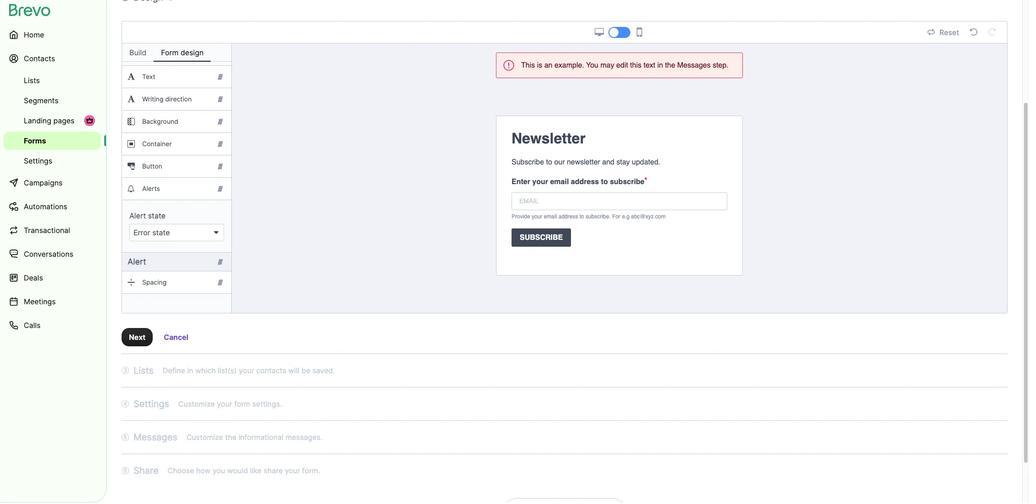 Task type: vqa. For each thing, say whether or not it's contained in the screenshot.
bottommost in
yes



Task type: locate. For each thing, give the bounding box(es) containing it.
0 horizontal spatial settings
[[24, 156, 52, 166]]

email for enter
[[551, 178, 569, 186]]

alert inside dropdown button
[[128, 257, 146, 267]]

deals
[[24, 274, 43, 283]]

may
[[601, 61, 615, 70]]

customize the informational messages.
[[187, 433, 323, 442]]

form design link
[[154, 43, 211, 62]]

1 horizontal spatial the
[[666, 61, 676, 70]]

alert up spacing
[[128, 257, 146, 267]]

you
[[213, 467, 225, 476]]

would
[[227, 467, 248, 476]]

0 vertical spatial email
[[551, 178, 569, 186]]

lists link
[[4, 71, 101, 90]]

messages right the 5
[[134, 432, 177, 443]]

customize down which
[[178, 400, 215, 409]]

alert left state
[[129, 211, 146, 221]]

your right provide
[[532, 214, 543, 220]]

1 vertical spatial in
[[187, 367, 193, 376]]

newsletter
[[567, 158, 601, 167]]

0 vertical spatial the
[[666, 61, 676, 70]]

contacts
[[256, 367, 286, 376]]

an
[[545, 61, 553, 70]]

subscribe button
[[505, 225, 735, 251]]

to
[[547, 158, 553, 167], [602, 178, 608, 186], [580, 214, 585, 220]]

email down our
[[551, 178, 569, 186]]

alerts button
[[122, 178, 232, 200]]

0 horizontal spatial lists
[[24, 76, 40, 85]]

to left our
[[547, 158, 553, 167]]

in right the text
[[658, 61, 664, 70]]

1 vertical spatial customize
[[187, 433, 223, 442]]

1 vertical spatial messages
[[134, 432, 177, 443]]

conversations
[[24, 250, 73, 259]]

1 vertical spatial settings
[[134, 399, 169, 410]]

your left form.
[[285, 467, 300, 476]]

0 vertical spatial in
[[658, 61, 664, 70]]

segments link
[[4, 92, 101, 110]]

messages left step.
[[678, 61, 711, 70]]

background button
[[122, 111, 232, 133]]

abc@xyz.com
[[632, 214, 666, 220]]

the right the text
[[666, 61, 676, 70]]

0 horizontal spatial messages
[[134, 432, 177, 443]]

customize for settings
[[178, 400, 215, 409]]

alerts
[[142, 185, 160, 193]]

choose
[[168, 467, 194, 476]]

for
[[613, 214, 621, 220]]

1 horizontal spatial in
[[658, 61, 664, 70]]

home
[[24, 30, 44, 39]]

0 vertical spatial address
[[571, 178, 599, 186]]

0 vertical spatial alert
[[129, 211, 146, 221]]

1 vertical spatial to
[[602, 178, 608, 186]]

to inside text field
[[547, 158, 553, 167]]

2 vertical spatial to
[[580, 214, 585, 220]]

0 vertical spatial to
[[547, 158, 553, 167]]

0 horizontal spatial to
[[547, 158, 553, 167]]

design
[[181, 48, 204, 57]]

build link
[[122, 43, 154, 62]]

campaigns link
[[4, 172, 101, 194]]

example.
[[555, 61, 585, 70]]

0 vertical spatial settings
[[24, 156, 52, 166]]

to down and
[[602, 178, 608, 186]]

email up subscribe
[[544, 214, 557, 220]]

4
[[124, 401, 127, 408]]

1 vertical spatial address
[[559, 214, 579, 220]]

writing direction
[[142, 95, 192, 103]]

alert state
[[129, 211, 166, 221]]

transactional link
[[4, 220, 101, 242]]

your
[[533, 178, 549, 186], [532, 214, 543, 220], [239, 367, 254, 376], [217, 400, 232, 409], [285, 467, 300, 476]]

Subscribe to our newsletter and stay updated. text field
[[512, 157, 728, 168]]

customize your form settings.
[[178, 400, 282, 409]]

your left form at the bottom left of the page
[[217, 400, 232, 409]]

your right enter
[[533, 178, 549, 186]]

address down subscribe to our newsletter and stay updated.
[[571, 178, 599, 186]]

Newsletter text field
[[512, 128, 728, 150]]

will
[[289, 367, 300, 376]]

1 vertical spatial the
[[225, 433, 237, 442]]

newsletter button
[[505, 124, 735, 153]]

1 horizontal spatial messages
[[678, 61, 711, 70]]

informational
[[239, 433, 284, 442]]

settings down forms
[[24, 156, 52, 166]]

1 horizontal spatial to
[[580, 214, 585, 220]]

lists up segments
[[24, 76, 40, 85]]

address left "subscribe."
[[559, 214, 579, 220]]

1 vertical spatial alert
[[128, 257, 146, 267]]

which
[[195, 367, 216, 376]]

1 horizontal spatial settings
[[134, 399, 169, 410]]

this
[[522, 61, 535, 70]]

1 vertical spatial email
[[544, 214, 557, 220]]

form
[[161, 48, 179, 57]]

reset
[[940, 28, 960, 37]]

button button
[[122, 156, 232, 178]]

container
[[142, 140, 172, 148]]

1 vertical spatial lists
[[134, 366, 154, 377]]

None text field
[[512, 193, 728, 210]]

settings
[[24, 156, 52, 166], [134, 399, 169, 410]]

alert
[[129, 211, 146, 221], [128, 257, 146, 267]]

email for provide
[[544, 214, 557, 220]]

address
[[571, 178, 599, 186], [559, 214, 579, 220]]

the left informational
[[225, 433, 237, 442]]

how
[[196, 467, 211, 476]]

form.
[[302, 467, 320, 476]]

meetings
[[24, 297, 56, 307]]

you
[[587, 61, 599, 70]]

landing
[[24, 116, 51, 125]]

writing
[[142, 95, 164, 103]]

share
[[264, 467, 283, 476]]

to for subscribe.
[[580, 214, 585, 220]]

share
[[134, 466, 159, 477]]

customize up how
[[187, 433, 223, 442]]

messages.
[[286, 433, 323, 442]]

alert for alert state
[[129, 211, 146, 221]]

customize for messages
[[187, 433, 223, 442]]

settings right 4
[[134, 399, 169, 410]]

in left which
[[187, 367, 193, 376]]

0 vertical spatial customize
[[178, 400, 215, 409]]

to left "subscribe."
[[580, 214, 585, 220]]

like
[[250, 467, 262, 476]]

provide your email address to subscribe. for e.g abc@xyz.com
[[512, 214, 666, 220]]

lists right 3
[[134, 366, 154, 377]]

2 horizontal spatial to
[[602, 178, 608, 186]]

0 vertical spatial messages
[[678, 61, 711, 70]]

alert button
[[122, 253, 232, 271]]

email
[[551, 178, 569, 186], [544, 214, 557, 220]]



Task type: describe. For each thing, give the bounding box(es) containing it.
choose how you would like share your form.
[[168, 467, 320, 476]]

subscribe
[[512, 158, 545, 167]]

saved.
[[313, 367, 335, 376]]

background
[[142, 118, 178, 125]]

address for subscribe.
[[559, 214, 579, 220]]

pages
[[53, 116, 75, 125]]

home link
[[4, 24, 101, 46]]

forms
[[24, 136, 46, 146]]

enter
[[512, 178, 531, 186]]

e.g
[[622, 214, 630, 220]]

define in which list(s) your contacts will be saved.
[[163, 367, 335, 376]]

landing pages link
[[4, 112, 101, 130]]

spacing button
[[122, 272, 232, 294]]

is
[[537, 61, 543, 70]]

button
[[142, 162, 162, 170]]

step.
[[713, 61, 729, 70]]

left___rvooi image
[[86, 117, 93, 124]]

next
[[129, 333, 146, 342]]

this is an example. you may edit this text in the messages step.
[[522, 61, 729, 70]]

settings link
[[4, 152, 101, 170]]

build
[[129, 48, 147, 57]]

0 vertical spatial lists
[[24, 76, 40, 85]]

cancel button
[[157, 329, 196, 347]]

text
[[142, 73, 155, 81]]

our
[[555, 158, 565, 167]]

calls link
[[4, 315, 101, 337]]

forms link
[[4, 132, 101, 150]]

0 horizontal spatial the
[[225, 433, 237, 442]]

0 horizontal spatial in
[[187, 367, 193, 376]]

address for subscribe
[[571, 178, 599, 186]]

your for enter
[[533, 178, 549, 186]]

campaigns
[[24, 178, 63, 188]]

settings inside "link"
[[24, 156, 52, 166]]

your for customize
[[217, 400, 232, 409]]

spacing
[[142, 279, 167, 286]]

5
[[124, 434, 127, 441]]

writing direction button
[[122, 88, 232, 110]]

state
[[148, 211, 166, 221]]

edit
[[617, 61, 629, 70]]

segments
[[24, 96, 59, 105]]

conversations link
[[4, 243, 101, 265]]

calls
[[24, 321, 41, 330]]

transactional
[[24, 226, 70, 235]]

next button
[[122, 329, 153, 347]]

contacts link
[[4, 48, 101, 70]]

3
[[124, 367, 127, 374]]

subscribe
[[610, 178, 645, 186]]

subscribe.
[[586, 214, 611, 220]]

your right list(s)
[[239, 367, 254, 376]]

text button
[[122, 66, 232, 88]]

6
[[124, 468, 127, 474]]

cancel
[[164, 333, 189, 342]]

provide
[[512, 214, 531, 220]]

text
[[644, 61, 656, 70]]

automations
[[24, 202, 67, 211]]

meetings link
[[4, 291, 101, 313]]

direction
[[165, 95, 192, 103]]

subscribe to our newsletter and stay updated.
[[512, 158, 661, 167]]

subscribe
[[520, 234, 563, 242]]

stay
[[617, 158, 630, 167]]

automations link
[[4, 196, 101, 218]]

contacts
[[24, 54, 55, 63]]

form
[[234, 400, 250, 409]]

to for subscribe
[[602, 178, 608, 186]]

your for provide
[[532, 214, 543, 220]]

newsletter
[[512, 130, 586, 147]]

updated.
[[632, 158, 661, 167]]

and
[[603, 158, 615, 167]]

container button
[[122, 133, 232, 155]]

reset button
[[926, 26, 963, 38]]

define
[[163, 367, 185, 376]]

enter your email address to subscribe
[[512, 178, 645, 186]]

subscribe to our newsletter and stay updated. button
[[505, 153, 735, 172]]

alert for alert
[[128, 257, 146, 267]]

list(s)
[[218, 367, 237, 376]]

1 horizontal spatial lists
[[134, 366, 154, 377]]

be
[[302, 367, 311, 376]]

this
[[631, 61, 642, 70]]



